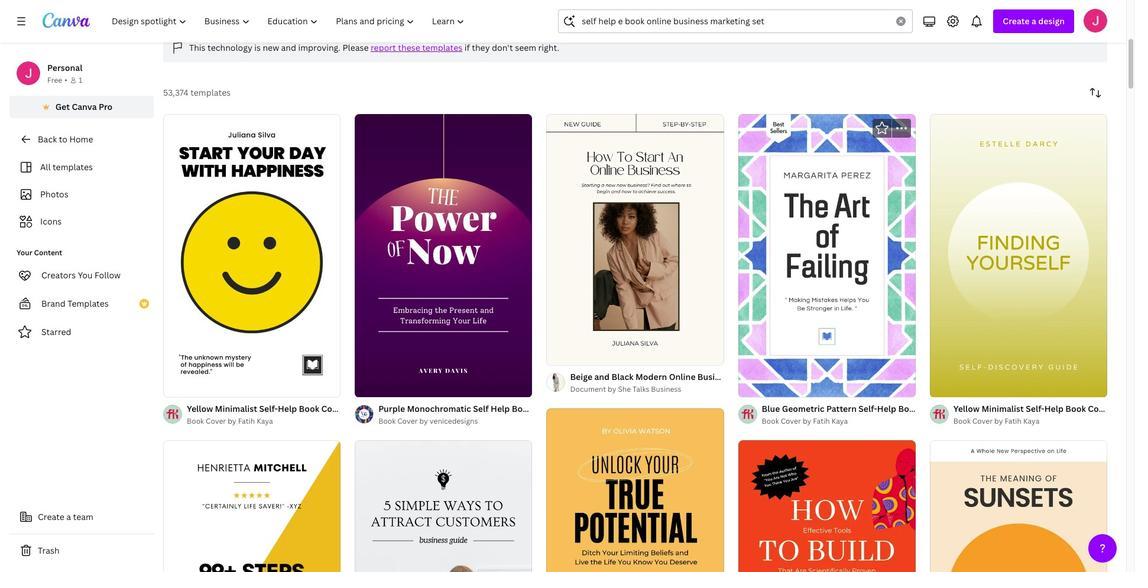 Task type: vqa. For each thing, say whether or not it's contained in the screenshot.
the right templates
yes



Task type: describe. For each thing, give the bounding box(es) containing it.
kaya inside blue geometric pattern self-help book cover book cover by fatih kaya
[[832, 416, 848, 426]]

brand templates link
[[9, 292, 154, 316]]

starred link
[[9, 321, 154, 344]]

px for instagram post • 1080 × 1080 px
[[1076, 8, 1085, 19]]

yellow for first yellow minimalist self-help book cover link from the left
[[187, 403, 213, 415]]

fatih for first yellow minimalist self-help book cover link from the left
[[238, 416, 255, 426]]

× for 720
[[272, 8, 276, 19]]

help for book cover by fatih kaya link for first yellow minimalist self-help book cover link from the left
[[278, 403, 297, 415]]

online
[[669, 371, 696, 383]]

by for the beige and black modern online business ebook link
[[608, 384, 617, 394]]

1080 for post
[[1024, 8, 1045, 19]]

team
[[73, 512, 93, 523]]

1 horizontal spatial business
[[698, 371, 734, 383]]

get canva pro button
[[9, 96, 154, 118]]

beige and black modern online business ebook document by she talks business
[[570, 371, 761, 394]]

please
[[343, 42, 369, 53]]

create for create a team
[[38, 512, 64, 523]]

53,374
[[163, 87, 189, 98]]

these
[[398, 42, 420, 53]]

1 yellow minimalist self-help book cover book cover by fatih kaya from the left
[[187, 403, 345, 426]]

fatih for first yellow minimalist self-help book cover link from the right
[[1005, 416, 1022, 426]]

924
[[605, 8, 620, 19]]

help for book cover by venicedesigns "link"
[[491, 403, 510, 415]]

Search search field
[[582, 10, 890, 33]]

free •
[[47, 75, 67, 85]]

icons
[[40, 216, 62, 227]]

content
[[34, 248, 62, 258]]

photos
[[40, 189, 68, 200]]

a for team
[[66, 512, 71, 523]]

self- for book cover by fatih kaya link for first yellow minimalist self-help book cover link from the left
[[259, 403, 278, 415]]

canva
[[72, 101, 97, 112]]

to
[[59, 134, 67, 145]]

photos link
[[17, 183, 147, 206]]

px for youtube thumbnail • 1280 × 720 px
[[295, 8, 304, 19]]

create a team
[[38, 512, 93, 523]]

red self help bold title book cover image
[[739, 440, 916, 573]]

top level navigation element
[[104, 9, 475, 33]]

seem
[[515, 42, 537, 53]]

free
[[47, 75, 62, 85]]

trash link
[[9, 539, 154, 563]]

by inside blue geometric pattern self-help book cover book cover by fatih kaya
[[803, 416, 812, 426]]

self- for first yellow minimalist self-help book cover link from the right's book cover by fatih kaya link
[[1026, 403, 1045, 415]]

geometric
[[782, 403, 825, 415]]

yellow minimalist self-help book cover image for first yellow minimalist self-help book cover link from the right
[[930, 114, 1108, 398]]

youtube thumbnail • 1280 × 720 px button
[[163, 0, 500, 20]]

icons link
[[17, 211, 147, 233]]

1640
[[576, 8, 597, 19]]

2 minimalist from the left
[[982, 403, 1024, 415]]

1080 for story
[[895, 8, 916, 19]]

create a design button
[[994, 9, 1075, 33]]

youtube thumbnail • 1280 × 720 px
[[163, 8, 304, 19]]

1 kaya from the left
[[257, 416, 273, 426]]

document
[[570, 384, 606, 394]]

your for your story • 1080 × 1920 px
[[845, 8, 864, 19]]

book cover by fatih kaya link for blue geometric pattern self-help book cover link at the bottom
[[762, 416, 916, 428]]

beige and black modern online business ebook link
[[570, 371, 761, 384]]

53,374 templates
[[163, 87, 231, 98]]

get
[[55, 101, 70, 112]]

help inside blue geometric pattern self-help book cover book cover by fatih kaya
[[878, 403, 897, 415]]

5
[[568, 351, 572, 360]]

your content
[[17, 248, 62, 258]]

back to home
[[38, 134, 93, 145]]

yellow for first yellow minimalist self-help book cover link from the right
[[954, 403, 980, 415]]

fatih inside blue geometric pattern self-help book cover book cover by fatih kaya
[[813, 416, 830, 426]]

3 kaya from the left
[[1024, 416, 1040, 426]]

back
[[38, 134, 57, 145]]

talks
[[633, 384, 650, 394]]

pattern
[[827, 403, 857, 415]]

thumbnail
[[200, 8, 243, 19]]

ebook
[[735, 371, 761, 383]]

create for create a design
[[1003, 15, 1030, 27]]

back to home link
[[9, 128, 154, 151]]

• for cover
[[571, 8, 574, 19]]

instagram post • 1080 × 1080 px group
[[956, 0, 1136, 20]]

3 1080 from the left
[[1053, 8, 1074, 19]]

create a design
[[1003, 15, 1065, 27]]

personal
[[47, 62, 82, 73]]

pro
[[99, 101, 113, 112]]

venicedesigns
[[430, 416, 478, 426]]

1920
[[924, 8, 943, 19]]

yellow  bold title self help book cover image
[[547, 408, 724, 573]]

yellow minimalist self-help book cover image for first yellow minimalist self-help book cover link from the left
[[163, 114, 341, 398]]

technology
[[208, 42, 252, 53]]

post
[[999, 8, 1017, 19]]

• right free
[[65, 75, 67, 85]]

• for thumbnail
[[245, 8, 248, 19]]

self
[[473, 403, 489, 415]]

templates
[[68, 298, 109, 309]]

improving.
[[298, 42, 341, 53]]

document by she talks business link
[[570, 384, 724, 396]]

brand
[[41, 298, 66, 309]]

follow
[[95, 270, 121, 281]]

trash
[[38, 545, 60, 557]]

right.
[[539, 42, 560, 53]]

home
[[69, 134, 93, 145]]

new
[[263, 42, 279, 53]]



Task type: locate. For each thing, give the bounding box(es) containing it.
2 horizontal spatial 1080
[[1053, 8, 1074, 19]]

1 book cover by fatih kaya link from the left
[[187, 416, 341, 428]]

• inside your story • 1080 × 1920 px button
[[890, 8, 893, 19]]

px inside group
[[1076, 8, 1085, 19]]

1 × from the left
[[272, 8, 276, 19]]

black
[[612, 371, 634, 383]]

facebook
[[504, 8, 543, 19]]

monochromatic
[[407, 403, 471, 415]]

1 minimalist from the left
[[215, 403, 257, 415]]

1 left of
[[555, 351, 559, 360]]

book
[[299, 403, 320, 415], [512, 403, 533, 415], [899, 403, 919, 415], [1066, 403, 1087, 415], [187, 416, 204, 426], [379, 416, 396, 426], [762, 416, 779, 426], [954, 416, 971, 426]]

purple
[[379, 403, 405, 415]]

0 vertical spatial your
[[845, 8, 864, 19]]

1 vertical spatial templates
[[191, 87, 231, 98]]

0 horizontal spatial kaya
[[257, 416, 273, 426]]

1 yellow from the left
[[187, 403, 213, 415]]

kaya
[[257, 416, 273, 426], [832, 416, 848, 426], [1024, 416, 1040, 426]]

your left content
[[17, 248, 32, 258]]

0 horizontal spatial 1080
[[895, 8, 916, 19]]

beige and black modern online business ebook image
[[547, 114, 724, 365]]

report
[[371, 42, 396, 53]]

1 for 1 of 5
[[555, 351, 559, 360]]

2 1080 from the left
[[1024, 8, 1045, 19]]

1 vertical spatial create
[[38, 512, 64, 523]]

2 horizontal spatial fatih
[[1005, 416, 1022, 426]]

1 down personal
[[79, 75, 82, 85]]

2 horizontal spatial templates
[[422, 42, 463, 53]]

3 book cover by fatih kaya link from the left
[[954, 416, 1108, 428]]

2 px from the left
[[621, 8, 631, 19]]

1 self- from the left
[[259, 403, 278, 415]]

0 horizontal spatial self-
[[259, 403, 278, 415]]

1 horizontal spatial a
[[1032, 15, 1037, 27]]

1 inside the 1 of 5 link
[[555, 351, 559, 360]]

0 vertical spatial and
[[281, 42, 296, 53]]

and
[[281, 42, 296, 53], [595, 371, 610, 383]]

px right 1920
[[945, 8, 955, 19]]

2 vertical spatial templates
[[53, 161, 93, 173]]

yellow minimalist self-help book cover link
[[187, 403, 345, 416], [954, 403, 1112, 416]]

don't
[[492, 42, 513, 53]]

your inside your story • 1080 × 1920 px button
[[845, 8, 864, 19]]

instagram
[[956, 8, 997, 19]]

help for first yellow minimalist self-help book cover link from the right's book cover by fatih kaya link
[[1045, 403, 1064, 415]]

1 of 5 link
[[547, 114, 724, 365]]

× inside group
[[1047, 8, 1051, 19]]

× for 924
[[599, 8, 603, 19]]

0 horizontal spatial a
[[66, 512, 71, 523]]

1 horizontal spatial fatih
[[813, 416, 830, 426]]

orange minimalist self-help book cover image
[[930, 440, 1108, 573]]

Sort by button
[[1084, 81, 1108, 105]]

templates for all templates
[[53, 161, 93, 173]]

2 horizontal spatial kaya
[[1024, 416, 1040, 426]]

× for 1920
[[918, 8, 922, 19]]

0 horizontal spatial your
[[17, 248, 32, 258]]

1 horizontal spatial yellow minimalist self-help book cover link
[[954, 403, 1112, 416]]

templates left the if
[[422, 42, 463, 53]]

1080
[[895, 8, 916, 19], [1024, 8, 1045, 19], [1053, 8, 1074, 19]]

1 horizontal spatial yellow
[[954, 403, 980, 415]]

by inside purple monochromatic self help book cover book cover by venicedesigns
[[420, 416, 428, 426]]

of
[[560, 351, 567, 360]]

2 × from the left
[[599, 8, 603, 19]]

all templates link
[[17, 156, 147, 179]]

create a team button
[[9, 506, 154, 529]]

facebook cover • 1640 × 924 px
[[504, 8, 631, 19]]

• inside youtube thumbnail • 1280 × 720 px button
[[245, 8, 248, 19]]

by for the purple monochromatic self help book cover link
[[420, 416, 428, 426]]

a inside create a team button
[[66, 512, 71, 523]]

story
[[866, 8, 888, 19]]

and inside beige and black modern online business ebook document by she talks business
[[595, 371, 610, 383]]

your story • 1080 × 1920 px
[[845, 8, 955, 19]]

3 help from the left
[[878, 403, 897, 415]]

purple monochromatic self help book cover book cover by venicedesigns
[[379, 403, 558, 426]]

0 horizontal spatial book cover by fatih kaya link
[[187, 416, 341, 428]]

px for facebook cover • 1640 × 924 px
[[621, 8, 631, 19]]

and right new
[[281, 42, 296, 53]]

2 fatih from the left
[[813, 416, 830, 426]]

modern
[[636, 371, 667, 383]]

book cover by fatih kaya link
[[187, 416, 341, 428], [762, 416, 916, 428], [954, 416, 1108, 428]]

templates for 53,374 templates
[[191, 87, 231, 98]]

report these templates link
[[371, 42, 463, 53]]

create inside button
[[38, 512, 64, 523]]

• for post
[[1019, 8, 1022, 19]]

cover inside button
[[545, 8, 569, 19]]

your
[[845, 8, 864, 19], [17, 248, 32, 258]]

a
[[1032, 15, 1037, 27], [66, 512, 71, 523]]

your story • 1080 × 1920 px button
[[845, 0, 955, 20]]

1 vertical spatial 1
[[555, 351, 559, 360]]

1 for 1
[[79, 75, 82, 85]]

2 book cover by fatih kaya link from the left
[[762, 416, 916, 428]]

business left ebook
[[698, 371, 734, 383]]

book cover by fatih kaya link for first yellow minimalist self-help book cover link from the right
[[954, 416, 1108, 428]]

px for your story • 1080 × 1920 px
[[945, 8, 955, 19]]

help inside purple monochromatic self help book cover book cover by venicedesigns
[[491, 403, 510, 415]]

3 px from the left
[[945, 8, 955, 19]]

get canva pro
[[55, 101, 113, 112]]

1 yellow minimalist self-help book cover link from the left
[[187, 403, 345, 416]]

1 of 5
[[555, 351, 572, 360]]

0 vertical spatial business
[[698, 371, 734, 383]]

4 help from the left
[[1045, 403, 1064, 415]]

beige
[[570, 371, 593, 383]]

yellow minimalist self-help book cover book cover by fatih kaya
[[187, 403, 345, 426], [954, 403, 1112, 426]]

starred
[[41, 327, 71, 338]]

she
[[618, 384, 631, 394]]

0 vertical spatial a
[[1032, 15, 1037, 27]]

0 horizontal spatial templates
[[53, 161, 93, 173]]

3 self- from the left
[[1026, 403, 1045, 415]]

creators you follow link
[[9, 264, 154, 287]]

templates right all
[[53, 161, 93, 173]]

create inside "dropdown button"
[[1003, 15, 1030, 27]]

px right design
[[1076, 8, 1085, 19]]

this technology is new and improving. please report these templates if they don't seem right.
[[189, 42, 560, 53]]

px
[[295, 8, 304, 19], [621, 8, 631, 19], [945, 8, 955, 19], [1076, 8, 1085, 19]]

yellow
[[187, 403, 213, 415], [954, 403, 980, 415]]

1 horizontal spatial kaya
[[832, 416, 848, 426]]

2 horizontal spatial self-
[[1026, 403, 1045, 415]]

business down the beige and black modern online business ebook link
[[651, 384, 682, 394]]

px right "720"
[[295, 8, 304, 19]]

help
[[278, 403, 297, 415], [491, 403, 510, 415], [878, 403, 897, 415], [1045, 403, 1064, 415]]

brand templates
[[41, 298, 109, 309]]

fatih
[[238, 416, 255, 426], [813, 416, 830, 426], [1005, 416, 1022, 426]]

creators you follow
[[41, 270, 121, 281]]

0 horizontal spatial yellow minimalist self-help book cover book cover by fatih kaya
[[187, 403, 345, 426]]

they
[[472, 42, 490, 53]]

1
[[79, 75, 82, 85], [555, 351, 559, 360]]

your for your content
[[17, 248, 32, 258]]

1 horizontal spatial and
[[595, 371, 610, 383]]

0 horizontal spatial fatih
[[238, 416, 255, 426]]

×
[[272, 8, 276, 19], [599, 8, 603, 19], [918, 8, 922, 19], [1047, 8, 1051, 19]]

2 self- from the left
[[859, 403, 878, 415]]

1 horizontal spatial templates
[[191, 87, 231, 98]]

1 1080 from the left
[[895, 8, 916, 19]]

1 help from the left
[[278, 403, 297, 415]]

your left story
[[845, 8, 864, 19]]

• right story
[[890, 8, 893, 19]]

light minimalist business guide marketing e-book cover image
[[355, 441, 533, 573]]

1 vertical spatial business
[[651, 384, 682, 394]]

4 × from the left
[[1047, 8, 1051, 19]]

px right 924
[[621, 8, 631, 19]]

0 horizontal spatial 1
[[79, 75, 82, 85]]

0 horizontal spatial and
[[281, 42, 296, 53]]

you
[[78, 270, 93, 281]]

2 yellow minimalist self-help book cover book cover by fatih kaya from the left
[[954, 403, 1112, 426]]

720
[[278, 8, 293, 19]]

purple monochromatic self help book cover link
[[379, 403, 558, 416]]

1 horizontal spatial minimalist
[[982, 403, 1024, 415]]

× for 1080
[[1047, 8, 1051, 19]]

and up document
[[595, 371, 610, 383]]

1280
[[250, 8, 270, 19]]

0 horizontal spatial create
[[38, 512, 64, 523]]

• left 1280
[[245, 8, 248, 19]]

all
[[40, 161, 51, 173]]

1 fatih from the left
[[238, 416, 255, 426]]

james peterson image
[[1084, 9, 1108, 33]]

2 horizontal spatial book cover by fatih kaya link
[[954, 416, 1108, 428]]

• inside the facebook cover • 1640 × 924 px button
[[571, 8, 574, 19]]

1 vertical spatial and
[[595, 371, 610, 383]]

instagram post • 1080 × 1080 px
[[956, 8, 1085, 19]]

1 vertical spatial your
[[17, 248, 32, 258]]

1 horizontal spatial self-
[[859, 403, 878, 415]]

0 horizontal spatial business
[[651, 384, 682, 394]]

self- inside blue geometric pattern self-help book cover book cover by fatih kaya
[[859, 403, 878, 415]]

this
[[189, 42, 206, 53]]

a for design
[[1032, 15, 1037, 27]]

0 horizontal spatial yellow minimalist self-help book cover link
[[187, 403, 345, 416]]

2 help from the left
[[491, 403, 510, 415]]

business
[[698, 371, 734, 383], [651, 384, 682, 394]]

by inside beige and black modern online business ebook document by she talks business
[[608, 384, 617, 394]]

3 × from the left
[[918, 8, 922, 19]]

purple monochromatic self help book cover image
[[355, 114, 533, 398]]

instagram post • 1080 × 1080 px button
[[956, 0, 1136, 20]]

blue geometric pattern self-help book cover book cover by fatih kaya
[[762, 403, 945, 426]]

templates right 53,374
[[191, 87, 231, 98]]

if
[[465, 42, 470, 53]]

creators
[[41, 270, 76, 281]]

by
[[608, 384, 617, 394], [228, 416, 236, 426], [420, 416, 428, 426], [803, 416, 812, 426], [995, 416, 1004, 426]]

0 horizontal spatial yellow
[[187, 403, 213, 415]]

2 yellow minimalist self-help book cover link from the left
[[954, 403, 1112, 416]]

book cover by fatih kaya link for first yellow minimalist self-help book cover link from the left
[[187, 416, 341, 428]]

0 vertical spatial create
[[1003, 15, 1030, 27]]

yellow minimalist self-help book cover image
[[163, 114, 341, 398], [930, 114, 1108, 398], [163, 440, 341, 573]]

1 horizontal spatial create
[[1003, 15, 1030, 27]]

2 kaya from the left
[[832, 416, 848, 426]]

minimalist
[[215, 403, 257, 415], [982, 403, 1024, 415]]

1 horizontal spatial book cover by fatih kaya link
[[762, 416, 916, 428]]

youtube
[[163, 8, 198, 19]]

blue geometric pattern self-help book cover link
[[762, 403, 945, 416]]

• inside 'instagram post • 1080 × 1080 px' group
[[1019, 8, 1022, 19]]

self-
[[259, 403, 278, 415], [859, 403, 878, 415], [1026, 403, 1045, 415]]

• for story
[[890, 8, 893, 19]]

design
[[1039, 15, 1065, 27]]

px inside button
[[621, 8, 631, 19]]

0 vertical spatial templates
[[422, 42, 463, 53]]

by for first yellow minimalist self-help book cover link from the right
[[995, 416, 1004, 426]]

a inside 'create a design' "dropdown button"
[[1032, 15, 1037, 27]]

templates inside all templates link
[[53, 161, 93, 173]]

0 vertical spatial 1
[[79, 75, 82, 85]]

is
[[255, 42, 261, 53]]

cover
[[545, 8, 569, 19], [321, 403, 345, 415], [534, 403, 558, 415], [921, 403, 945, 415], [1089, 403, 1112, 415], [206, 416, 226, 426], [398, 416, 418, 426], [781, 416, 801, 426], [973, 416, 993, 426]]

• left 1640
[[571, 8, 574, 19]]

None search field
[[559, 9, 914, 33]]

1 horizontal spatial your
[[845, 8, 864, 19]]

book cover by venicedesigns link
[[379, 416, 533, 428]]

all templates
[[40, 161, 93, 173]]

facebook cover • 1640 × 924 px button
[[504, 0, 840, 20]]

3 fatih from the left
[[1005, 416, 1022, 426]]

blue geometric pattern self-help book cover image
[[739, 114, 916, 398]]

• right 'post'
[[1019, 8, 1022, 19]]

0 horizontal spatial minimalist
[[215, 403, 257, 415]]

blue
[[762, 403, 780, 415]]

× inside button
[[599, 8, 603, 19]]

by for first yellow minimalist self-help book cover link from the left
[[228, 416, 236, 426]]

4 px from the left
[[1076, 8, 1085, 19]]

1 vertical spatial a
[[66, 512, 71, 523]]

1 horizontal spatial 1
[[555, 351, 559, 360]]

1 horizontal spatial 1080
[[1024, 8, 1045, 19]]

1 horizontal spatial yellow minimalist self-help book cover book cover by fatih kaya
[[954, 403, 1112, 426]]

2 yellow from the left
[[954, 403, 980, 415]]

1 px from the left
[[295, 8, 304, 19]]



